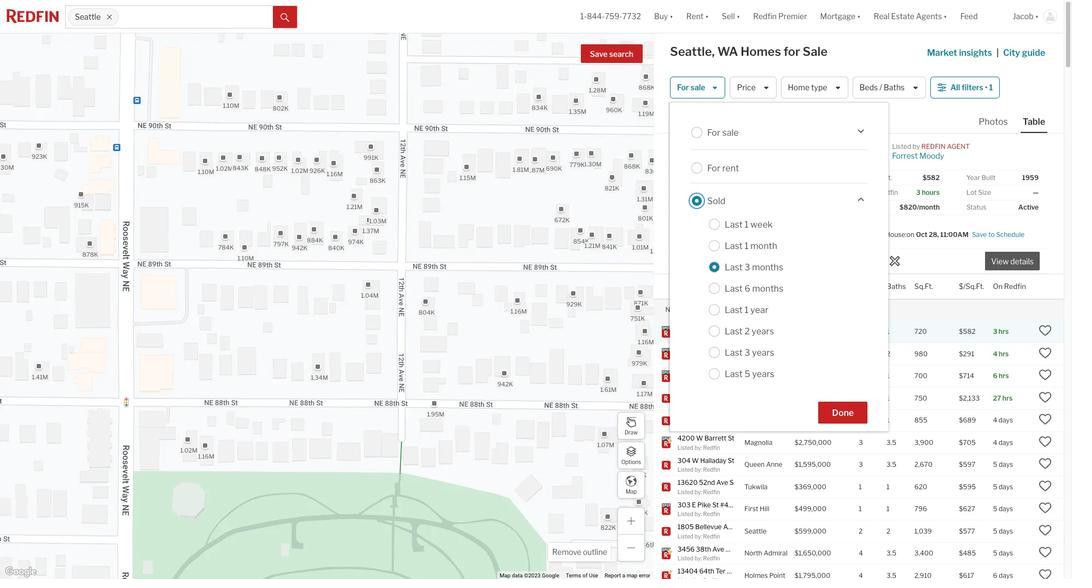 Task type: describe. For each thing, give the bounding box(es) containing it.
6 hrs
[[994, 372, 1009, 380]]

redfin premier button
[[747, 0, 814, 33]]

e inside 603 13th ave e #4001 listed by: redfin
[[721, 323, 725, 331]]

1 horizontal spatial city
[[1004, 48, 1021, 58]]

952k
[[272, 165, 288, 172]]

last for last 3 years
[[725, 347, 743, 358]]

690k
[[546, 165, 562, 172]]

1 vertical spatial 868k
[[624, 162, 640, 170]]

1 left year
[[745, 305, 749, 315]]

hill for first hill
[[760, 505, 770, 513]]

4 down 3 hrs
[[994, 350, 998, 358]]

3456
[[678, 545, 695, 553]]

forrest moody image
[[861, 143, 891, 173]]

last for last 1 year
[[725, 305, 743, 315]]

redfin inside 3456 38th ave sw listed by: redfin
[[704, 555, 720, 562]]

0 vertical spatial 1.10m
[[223, 101, 239, 109]]

ave for bellevue
[[724, 523, 735, 531]]

1 left 796
[[887, 505, 890, 513]]

1.21m for 1.21m 1.37m
[[346, 202, 362, 210]]

table
[[1023, 117, 1046, 127]]

5 down last 3 years
[[745, 369, 751, 379]]

3 hrs
[[994, 327, 1009, 336]]

redfin inside 304 w halladay st listed by: redfin
[[704, 466, 720, 473]]

0 vertical spatial on
[[868, 188, 877, 196]]

801k
[[638, 214, 653, 222]]

sell ▾
[[722, 12, 740, 21]]

home type
[[788, 83, 828, 92]]

844-
[[587, 12, 605, 21]]

$597
[[960, 460, 976, 469]]

0 vertical spatial 868k
[[639, 83, 655, 91]]

baths inside button
[[884, 83, 905, 92]]

jacob
[[1013, 12, 1034, 21]]

by: for 4200
[[695, 444, 702, 451]]

3 right $1,595,000 in the right bottom of the page
[[859, 460, 863, 469]]

720
[[915, 327, 927, 336]]

s for 13620 52nd ave s
[[730, 478, 734, 487]]

market insights link
[[928, 36, 993, 60]]

1 left the month
[[745, 241, 749, 251]]

photos button
[[977, 116, 1021, 132]]

redfin inside 1805 bellevue ave #404 listed by: redfin
[[704, 533, 720, 539]]

beds / baths button
[[853, 77, 926, 99]]

1 horizontal spatial sale
[[723, 127, 739, 138]]

criteria
[[762, 305, 783, 313]]

$499,000
[[795, 505, 827, 513]]

1 4 days from the top
[[994, 416, 1014, 424]]

3 favorite this home image from the top
[[1039, 369, 1052, 382]]

favorite button image
[[838, 136, 857, 155]]

by: for 11821
[[695, 355, 702, 362]]

2,670
[[915, 460, 933, 469]]

▾ for buy ▾
[[670, 12, 674, 21]]

listed inside listed by redfin agent forrest moody
[[893, 142, 912, 151]]

1 vertical spatial 863k
[[631, 471, 647, 479]]

open house: on oct 28, 11:00am save to schedule
[[868, 230, 1025, 238]]

on inside button
[[994, 282, 1003, 290]]

1,039
[[915, 527, 932, 535]]

1 vertical spatial seattle
[[745, 527, 767, 535]]

0 horizontal spatial city
[[764, 372, 776, 380]]

map data ©2023 google
[[500, 573, 560, 579]]

5 days for $627
[[994, 505, 1014, 513]]

3456 38th ave sw listed by: redfin
[[678, 545, 737, 562]]

by: for 13620
[[695, 488, 702, 495]]

last for last 1 month
[[725, 241, 743, 251]]

jacob ▾
[[1013, 12, 1039, 21]]

1 inside "button"
[[990, 83, 994, 92]]

rent ▾ button
[[687, 0, 709, 33]]

303 e pike st #411 listed by: redfin
[[678, 500, 735, 517]]

841k
[[602, 243, 617, 251]]

by: for 3456
[[695, 555, 702, 562]]

4 hrs
[[994, 350, 1009, 358]]

1 right $499,000
[[859, 505, 862, 513]]

ave for 38th
[[713, 545, 725, 553]]

1.15m
[[460, 174, 476, 181]]

3,400
[[915, 549, 934, 557]]

hill for capitol hill
[[768, 327, 778, 336]]

hrs for 3 hrs
[[999, 327, 1009, 336]]

admiral
[[764, 549, 788, 557]]

remove seattle image
[[106, 14, 113, 20]]

s for 11821 44th ave s
[[726, 345, 730, 354]]

map
[[627, 573, 638, 579]]

4 right $705
[[994, 438, 998, 447]]

#411
[[721, 500, 735, 509]]

draw button
[[618, 412, 645, 439]]

13620 52nd ave s link
[[678, 478, 735, 487]]

halladay
[[701, 456, 727, 464]]

1 vertical spatial baths
[[887, 282, 907, 290]]

1 vertical spatial 1.10m
[[198, 168, 214, 176]]

304
[[678, 456, 691, 464]]

bellevue
[[696, 523, 722, 531]]

1 left week
[[745, 219, 749, 230]]

2 right $599,000
[[859, 527, 863, 535]]

0 vertical spatial seattle
[[75, 12, 101, 22]]

redfin inside redfin premier button
[[754, 12, 777, 21]]

redfin inside 603 13th ave e #4001 listed by: redfin
[[704, 333, 720, 340]]

3.5 for 3,400
[[887, 549, 897, 557]]

buy
[[655, 12, 668, 21]]

that
[[712, 305, 724, 313]]

751k
[[631, 314, 645, 322]]

tukwila for 13620 52nd ave s
[[745, 483, 768, 491]]

1.21m for 1.21m
[[585, 241, 600, 249]]

sale inside button
[[691, 83, 706, 92]]

3.5 for 2,670
[[887, 460, 897, 469]]

sq.ft. button
[[915, 274, 933, 299]]

listed for 11821 44th ave s
[[678, 355, 694, 362]]

done button
[[819, 402, 868, 424]]

for rent
[[708, 163, 740, 173]]

1 left "720"
[[887, 327, 890, 336]]

map region
[[0, 0, 681, 579]]

forrest moody link
[[893, 151, 945, 160]]

974k
[[348, 238, 364, 245]]

1 left 750
[[887, 394, 890, 402]]

status
[[967, 203, 987, 211]]

955k
[[632, 509, 648, 517]]

4 right "$1,650,000"
[[859, 549, 863, 557]]

5 for 2,670
[[994, 460, 998, 469]]

by: for 1805
[[695, 533, 702, 539]]

google image
[[3, 565, 39, 579]]

last for last 1 week
[[725, 219, 743, 230]]

2 vertical spatial for
[[708, 163, 721, 173]]

last 5 years
[[725, 369, 775, 379]]

view details button
[[986, 252, 1040, 271]]

38th
[[696, 545, 711, 553]]

done
[[833, 408, 854, 418]]

redfin inside the 4200 w barrett st listed by: redfin
[[704, 444, 720, 451]]

first
[[745, 505, 759, 513]]

1.04m
[[361, 291, 379, 299]]

0 vertical spatial $582
[[923, 173, 940, 182]]

192nd
[[706, 368, 725, 376]]

wa
[[718, 44, 738, 59]]

$/sq.
[[868, 173, 884, 182]]

redfin
[[922, 142, 946, 151]]

sq.ft.
[[915, 282, 933, 290]]

1 horizontal spatial save
[[972, 230, 987, 238]]

first hill
[[745, 505, 770, 513]]

listed for 4200 w barrett st
[[678, 444, 694, 451]]

map for map
[[626, 488, 637, 494]]

3 down last 1 month
[[745, 262, 751, 272]]

of
[[583, 573, 588, 579]]

1 left 700
[[887, 372, 890, 380]]

use
[[589, 573, 599, 579]]

listed for 304 w halladay st
[[678, 466, 694, 473]]

last 3 months
[[725, 262, 784, 272]]

a
[[623, 573, 626, 579]]

27 hrs
[[994, 394, 1013, 402]]

1.81m
[[513, 165, 529, 173]]

buy ▾
[[655, 12, 674, 21]]

sale
[[803, 44, 828, 59]]

1-844-759-7732
[[581, 12, 641, 21]]

ter
[[716, 567, 726, 575]]

redfin inside 303 e pike st #411 listed by: redfin
[[704, 511, 720, 517]]

days for $597
[[999, 460, 1014, 469]]

1 vertical spatial 6
[[994, 372, 998, 380]]

favorite this home image for 4 days
[[1039, 435, 1052, 448]]

4 down 27
[[994, 416, 998, 424]]

▾ for sell ▾
[[737, 12, 740, 21]]

by: inside 303 e pike st #411 listed by: redfin
[[695, 511, 702, 517]]

mortgage ▾
[[821, 12, 861, 21]]

1 right done
[[859, 416, 862, 424]]

listed for 1536 ne 192nd st
[[678, 378, 694, 384]]

5 for 796
[[994, 505, 998, 513]]

tukwila for 11821 44th ave s
[[745, 350, 768, 358]]

11821 44th ave s listed by: redfin
[[678, 345, 730, 362]]

dialog containing for sale
[[670, 103, 889, 431]]

$/sq.ft. button
[[960, 274, 985, 299]]

2 left 980
[[887, 350, 891, 358]]

rent ▾ button
[[680, 0, 716, 33]]

13620
[[678, 478, 698, 487]]

1-
[[581, 12, 587, 21]]

3,900
[[915, 438, 934, 447]]

1 horizontal spatial for sale
[[708, 127, 739, 138]]

2 down last 1 year
[[745, 326, 750, 336]]

2 left the 1,039
[[887, 527, 891, 535]]

ne inside 1536 ne 192nd st listed by: redfin
[[695, 368, 704, 376]]

forrest
[[893, 151, 918, 160]]

ave for 44th
[[713, 345, 725, 354]]

$2,750,000
[[795, 438, 832, 447]]

feed
[[961, 12, 978, 21]]

804k
[[419, 308, 435, 316]]

603 13th ave e #4001 link
[[678, 323, 746, 332]]

by: for 304
[[695, 466, 702, 473]]

3 down the last 2 years
[[745, 347, 751, 358]]

10 favorite this home image from the top
[[1039, 568, 1052, 579]]

months for last 6 months
[[753, 283, 784, 294]]

1.87m
[[528, 166, 545, 174]]

listed by redfin agent forrest moody
[[893, 142, 970, 160]]

603 13th ave e #4001 listed by: redfin
[[678, 323, 746, 340]]

1 right $1,600,000
[[859, 394, 862, 402]]

13404 64th ter ne
[[678, 567, 736, 575]]

779k
[[570, 161, 585, 168]]

north for north city
[[745, 372, 763, 380]]

848k
[[255, 165, 271, 172]]

redfin inside 11821 44th ave s listed by: redfin
[[704, 355, 720, 362]]

3 up 4 hrs
[[994, 327, 998, 336]]

days for $595
[[999, 483, 1014, 491]]



Task type: vqa. For each thing, say whether or not it's contained in the screenshot.
including
no



Task type: locate. For each thing, give the bounding box(es) containing it.
for up "for rent" on the right
[[708, 127, 721, 138]]

last 1 week
[[725, 219, 773, 230]]

by: down "bellevue"
[[695, 533, 702, 539]]

7 last from the top
[[725, 347, 743, 358]]

1 vertical spatial for sale
[[708, 127, 739, 138]]

by: down 13th
[[695, 333, 702, 340]]

None search field
[[119, 6, 273, 28]]

by: down the 44th
[[695, 355, 702, 362]]

672k
[[554, 216, 570, 224]]

2 5 days from the top
[[994, 483, 1014, 491]]

1 horizontal spatial ne
[[727, 567, 736, 575]]

favorite button checkbox
[[838, 136, 857, 155]]

5 for 1,039
[[994, 527, 998, 535]]

hrs up 27 hrs at the bottom
[[999, 372, 1009, 380]]

13404
[[678, 567, 698, 575]]

s down #4001
[[726, 345, 730, 354]]

0 horizontal spatial e
[[692, 500, 696, 509]]

s inside 11821 44th ave s listed by: redfin
[[726, 345, 730, 354]]

0 vertical spatial tukwila
[[745, 350, 768, 358]]

603
[[678, 323, 691, 331]]

1536 ne 192nd st listed by: redfin
[[678, 368, 733, 384]]

1 left 855
[[887, 416, 890, 424]]

$291
[[960, 350, 975, 358]]

by: inside the 4200 w barrett st listed by: redfin
[[695, 444, 702, 451]]

days for $577
[[999, 527, 1014, 535]]

1 vertical spatial on
[[994, 282, 1003, 290]]

s up #411
[[730, 478, 734, 487]]

0 horizontal spatial 942k
[[292, 244, 307, 251]]

seattle down first hill
[[745, 527, 767, 535]]

by: inside 1536 ne 192nd st listed by: redfin
[[695, 378, 702, 384]]

listed
[[893, 142, 912, 151], [678, 333, 694, 340], [678, 355, 694, 362], [678, 378, 694, 384], [678, 444, 694, 451], [678, 466, 694, 473], [678, 488, 694, 495], [678, 511, 694, 517], [678, 533, 694, 539], [678, 555, 694, 562]]

w
[[697, 434, 703, 442], [692, 456, 699, 464]]

ave right 13th
[[707, 323, 719, 331]]

5 5 days from the top
[[994, 549, 1014, 557]]

ave left sw
[[713, 545, 725, 553]]

©2023
[[524, 573, 541, 579]]

4 by: from the top
[[695, 444, 702, 451]]

6 by: from the top
[[695, 488, 702, 495]]

tukwila up first hill
[[745, 483, 768, 491]]

w for 4200
[[697, 434, 703, 442]]

▾ right mortgage
[[858, 12, 861, 21]]

sw
[[726, 545, 737, 553]]

#404
[[737, 523, 754, 531]]

5 for 3,400
[[994, 549, 998, 557]]

months up criteria at the right
[[753, 283, 784, 294]]

ne right '1536'
[[695, 368, 704, 376]]

1 favorite this home image from the top
[[1039, 324, 1052, 337]]

871k
[[634, 299, 648, 307]]

5 by: from the top
[[695, 466, 702, 473]]

0 vertical spatial 942k
[[292, 244, 307, 251]]

1 vertical spatial favorite this home image
[[1039, 502, 1052, 515]]

5 days right $597
[[994, 460, 1014, 469]]

6 last from the top
[[725, 326, 743, 336]]

0 vertical spatial map
[[626, 488, 637, 494]]

listed inside 303 e pike st #411 listed by: redfin
[[678, 511, 694, 517]]

heading
[[676, 242, 765, 271]]

1 vertical spatial w
[[692, 456, 699, 464]]

seattle left the remove seattle icon
[[75, 12, 101, 22]]

0 vertical spatial for
[[678, 83, 689, 92]]

863k
[[370, 176, 386, 184], [631, 471, 647, 479]]

2 north from the top
[[745, 549, 763, 557]]

last left capitol at the right bottom of page
[[725, 326, 743, 336]]

991k
[[364, 153, 378, 161]]

anne
[[767, 460, 783, 469]]

listed inside 304 w halladay st listed by: redfin
[[678, 466, 694, 473]]

listed for 13620 52nd ave s
[[678, 488, 694, 495]]

oct
[[917, 230, 928, 238]]

5 days right $485
[[994, 549, 1014, 557]]

5 days for $595
[[994, 483, 1014, 491]]

1 vertical spatial s
[[730, 478, 734, 487]]

863k down 991k
[[370, 176, 386, 184]]

3 3.5 from the top
[[887, 549, 897, 557]]

1 vertical spatial on redfin
[[994, 282, 1027, 290]]

map left the data
[[500, 573, 511, 579]]

2 vertical spatial 1.10m
[[237, 254, 254, 262]]

for sale inside button
[[678, 83, 706, 92]]

month
[[751, 241, 778, 251]]

hrs up 4 hrs
[[999, 327, 1009, 336]]

by: inside 603 13th ave e #4001 listed by: redfin
[[695, 333, 702, 340]]

1 horizontal spatial e
[[721, 323, 725, 331]]

2 tukwila from the top
[[745, 483, 768, 491]]

2 last from the top
[[725, 241, 743, 251]]

1.30m
[[584, 160, 602, 168]]

3 down done 'button'
[[859, 438, 863, 447]]

0 horizontal spatial 1.21m
[[346, 202, 362, 210]]

report
[[605, 573, 621, 579]]

redfin down 11821 44th ave s link
[[704, 355, 720, 362]]

market insights | city guide
[[928, 48, 1046, 58]]

for sale up 71
[[678, 83, 706, 92]]

1 vertical spatial months
[[753, 283, 784, 294]]

0 vertical spatial 1.21m
[[346, 202, 362, 210]]

1 vertical spatial 942k
[[497, 380, 513, 388]]

years down capitol hill
[[752, 347, 775, 358]]

0 horizontal spatial map
[[500, 573, 511, 579]]

by: down 4200 w barrett st link
[[695, 444, 702, 451]]

year
[[751, 305, 769, 315]]

878k
[[82, 250, 98, 258]]

real estate agents ▾ button
[[868, 0, 954, 33]]

1.03m
[[369, 217, 387, 225]]

redfin down the 303 e pike st #411 link
[[704, 511, 720, 517]]

hrs for 6 hrs
[[999, 372, 1009, 380]]

0 horizontal spatial on
[[868, 188, 877, 196]]

0 horizontal spatial seattle
[[75, 12, 101, 22]]

by: inside 3456 38th ave sw listed by: redfin
[[695, 555, 702, 562]]

e left #4001
[[721, 323, 725, 331]]

for inside for sale button
[[678, 83, 689, 92]]

1 vertical spatial ne
[[727, 567, 736, 575]]

redfin down ft.
[[878, 188, 898, 196]]

1 right $369,000
[[859, 483, 862, 491]]

w inside the 4200 w barrett st listed by: redfin
[[697, 434, 703, 442]]

by: inside 304 w halladay st listed by: redfin
[[695, 466, 702, 473]]

st right 192nd
[[726, 368, 733, 376]]

1.21m left 841k
[[585, 241, 600, 249]]

1 horizontal spatial 6
[[994, 372, 998, 380]]

st for halladay
[[728, 456, 735, 464]]

listed inside 3456 38th ave sw listed by: redfin
[[678, 555, 694, 562]]

st for 192nd
[[726, 368, 733, 376]]

rent
[[723, 163, 740, 173]]

seattle,
[[670, 44, 715, 59]]

x-out this home image
[[889, 254, 902, 268]]

5 days for $577
[[994, 527, 1014, 535]]

hrs right 27
[[1003, 394, 1013, 402]]

last right that
[[725, 305, 743, 315]]

by: inside '13620 52nd ave s listed by: redfin'
[[695, 488, 702, 495]]

5 for 620
[[994, 483, 998, 491]]

days down 27 hrs at the bottom
[[999, 416, 1014, 424]]

0 vertical spatial on redfin
[[868, 188, 898, 196]]

$577
[[960, 527, 976, 535]]

1 north from the top
[[745, 372, 763, 380]]

0 vertical spatial save
[[590, 49, 608, 59]]

active
[[1019, 203, 1039, 211]]

3 last from the top
[[725, 262, 743, 272]]

759-
[[605, 12, 623, 21]]

sell ▾ button
[[716, 0, 747, 33]]

w right 4200
[[697, 434, 703, 442]]

0 horizontal spatial 1.02m
[[180, 446, 197, 454]]

0 vertical spatial hill
[[768, 327, 778, 336]]

hrs for 4 hrs
[[999, 350, 1009, 358]]

$582 up "hours"
[[923, 173, 940, 182]]

redfin down 3456 38th ave sw link
[[704, 555, 720, 562]]

0 horizontal spatial sale
[[691, 83, 706, 92]]

5 days for $597
[[994, 460, 1014, 469]]

$820/month
[[900, 203, 940, 211]]

0 vertical spatial sale
[[691, 83, 706, 92]]

0 horizontal spatial ne
[[695, 368, 704, 376]]

0 horizontal spatial 6
[[745, 283, 751, 294]]

1 tukwila from the top
[[745, 350, 768, 358]]

2 favorite this home image from the top
[[1039, 502, 1052, 515]]

submit search image
[[281, 13, 290, 22]]

$1,650,000
[[795, 549, 832, 557]]

854k
[[573, 237, 589, 245]]

2
[[745, 326, 750, 336], [887, 350, 891, 358], [859, 527, 863, 535], [887, 527, 891, 535]]

3.5 left 2,670
[[887, 460, 897, 469]]

listed inside 1805 bellevue ave #404 listed by: redfin
[[678, 533, 694, 539]]

0 vertical spatial e
[[721, 323, 725, 331]]

st right halladay
[[728, 456, 735, 464]]

$599,000
[[795, 527, 827, 535]]

redfin down the 603 13th ave e #4001 link
[[704, 333, 720, 340]]

last for last 6 months
[[725, 283, 743, 294]]

real estate agents ▾ link
[[874, 0, 948, 33]]

1 vertical spatial sale
[[723, 127, 739, 138]]

ave for 52nd
[[717, 478, 729, 487]]

listed inside '13620 52nd ave s listed by: redfin'
[[678, 488, 694, 495]]

ave inside 1805 bellevue ave #404 listed by: redfin
[[724, 523, 735, 531]]

terms of use
[[566, 573, 599, 579]]

listed inside 1536 ne 192nd st listed by: redfin
[[678, 378, 694, 384]]

5 days from the top
[[999, 505, 1014, 513]]

4 days down 27 hrs at the bottom
[[994, 416, 1014, 424]]

by: for 1536
[[695, 378, 702, 384]]

hill right capitol at the right bottom of page
[[768, 327, 778, 336]]

nearby
[[666, 305, 688, 313]]

tukwila up last 5 years
[[745, 350, 768, 358]]

hrs up 6 hrs
[[999, 350, 1009, 358]]

1 vertical spatial for
[[708, 127, 721, 138]]

2 ▾ from the left
[[706, 12, 709, 21]]

remove outline button
[[549, 543, 611, 562]]

north down last 3 years
[[745, 372, 763, 380]]

days for $705
[[999, 438, 1014, 447]]

1 vertical spatial years
[[752, 347, 775, 358]]

st for barrett
[[728, 434, 735, 442]]

1 by: from the top
[[695, 333, 702, 340]]

1 horizontal spatial 942k
[[497, 380, 513, 388]]

seattle, wa homes for sale
[[670, 44, 828, 59]]

last for last 5 years
[[725, 369, 743, 379]]

ave inside '13620 52nd ave s listed by: redfin'
[[717, 478, 729, 487]]

1 vertical spatial 1.21m
[[585, 241, 600, 249]]

0 vertical spatial north
[[745, 372, 763, 380]]

1.21m inside 1.21m 1.37m
[[346, 202, 362, 210]]

840k
[[328, 244, 344, 251]]

3.5 left "3,900"
[[887, 438, 897, 447]]

on
[[868, 188, 877, 196], [994, 282, 1003, 290]]

for up 71
[[678, 83, 689, 92]]

your
[[747, 305, 760, 313]]

0 horizontal spatial $582
[[923, 173, 940, 182]]

1 horizontal spatial on redfin
[[994, 282, 1027, 290]]

822k
[[601, 524, 616, 531]]

9 by: from the top
[[695, 555, 702, 562]]

2 horizontal spatial 1.02m
[[291, 166, 308, 174]]

year
[[967, 173, 981, 182]]

months for last 3 months
[[752, 262, 784, 272]]

11821
[[678, 345, 695, 354]]

listed for 3456 38th ave sw
[[678, 555, 694, 562]]

1 vertical spatial e
[[692, 500, 696, 509]]

last for last 3 months
[[725, 262, 743, 272]]

1 vertical spatial $582
[[960, 327, 976, 336]]

listed down 603
[[678, 333, 694, 340]]

city right |
[[1004, 48, 1021, 58]]

0 vertical spatial 6
[[745, 283, 751, 294]]

1 vertical spatial hill
[[760, 505, 770, 513]]

1 vertical spatial tukwila
[[745, 483, 768, 491]]

5 favorite this home image from the top
[[1039, 413, 1052, 426]]

s inside '13620 52nd ave s listed by: redfin'
[[730, 478, 734, 487]]

favorite this home image
[[1039, 324, 1052, 337], [1039, 346, 1052, 360], [1039, 369, 1052, 382], [1039, 391, 1052, 404], [1039, 413, 1052, 426], [1039, 457, 1052, 470], [1039, 479, 1052, 492], [1039, 524, 1052, 537], [1039, 546, 1052, 559], [1039, 568, 1052, 579]]

1 favorite this home image from the top
[[1039, 435, 1052, 448]]

0 vertical spatial for sale
[[678, 83, 706, 92]]

photo of 603 13th ave e #4001, seattle, wa 98102 image
[[670, 134, 859, 274]]

1 horizontal spatial on
[[994, 282, 1003, 290]]

1 horizontal spatial 863k
[[631, 471, 647, 479]]

0 horizontal spatial 863k
[[370, 176, 386, 184]]

ave inside 11821 44th ave s listed by: redfin
[[713, 345, 725, 354]]

802k
[[272, 104, 288, 112]]

1 vertical spatial city
[[764, 372, 776, 380]]

1 horizontal spatial 1.21m
[[585, 241, 600, 249]]

1 vertical spatial save
[[972, 230, 987, 238]]

hill
[[768, 327, 778, 336], [760, 505, 770, 513]]

ave for 13th
[[707, 323, 719, 331]]

5 right $577
[[994, 527, 998, 535]]

13th
[[692, 323, 706, 331]]

type
[[812, 83, 828, 92]]

▾ for rent ▾
[[706, 12, 709, 21]]

for sale up "for rent" on the right
[[708, 127, 739, 138]]

1 vertical spatial north
[[745, 549, 763, 557]]

855
[[915, 416, 928, 424]]

st inside 303 e pike st #411 listed by: redfin
[[713, 500, 719, 509]]

5 last from the top
[[725, 305, 743, 315]]

4 last from the top
[[725, 283, 743, 294]]

north for north admiral
[[745, 549, 763, 557]]

on redfin down $/sq. ft. on the right top
[[868, 188, 898, 196]]

save left search
[[590, 49, 608, 59]]

years for last 2 years
[[752, 326, 774, 336]]

report a map error link
[[605, 573, 651, 579]]

8 last from the top
[[725, 369, 743, 379]]

pike
[[698, 500, 711, 509]]

options
[[622, 458, 641, 465]]

2 3.5 from the top
[[887, 460, 897, 469]]

5 ▾ from the left
[[944, 12, 948, 21]]

match
[[726, 305, 745, 313]]

last 2 years
[[725, 326, 774, 336]]

filters
[[962, 83, 984, 92]]

▾ right sell
[[737, 12, 740, 21]]

4 5 days from the top
[[994, 527, 1014, 535]]

0 vertical spatial city
[[1004, 48, 1021, 58]]

st inside 304 w halladay st listed by: redfin
[[728, 456, 735, 464]]

915k
[[74, 201, 89, 209]]

days right $577
[[999, 527, 1014, 535]]

last up match at bottom right
[[725, 283, 743, 294]]

3 left "hours"
[[917, 188, 921, 196]]

3 days from the top
[[999, 460, 1014, 469]]

st inside the 4200 w barrett st listed by: redfin
[[728, 434, 735, 442]]

e inside 303 e pike st #411 listed by: redfin
[[692, 500, 696, 509]]

st for pike
[[713, 500, 719, 509]]

1 vertical spatial map
[[500, 573, 511, 579]]

4 days right $705
[[994, 438, 1014, 447]]

0 horizontal spatial for sale
[[678, 83, 706, 92]]

3 by: from the top
[[695, 378, 702, 384]]

▾ for jacob ▾
[[1036, 12, 1039, 21]]

listed down '13620'
[[678, 488, 694, 495]]

redfin inside "on redfin" button
[[1005, 282, 1027, 290]]

5 right $627
[[994, 505, 998, 513]]

0 vertical spatial baths
[[884, 83, 905, 92]]

▾ inside dropdown button
[[944, 12, 948, 21]]

for
[[678, 83, 689, 92], [708, 127, 721, 138], [708, 163, 721, 173]]

$705
[[960, 438, 976, 447]]

8 favorite this home image from the top
[[1039, 524, 1052, 537]]

7 days from the top
[[999, 549, 1014, 557]]

w for 304
[[692, 456, 699, 464]]

4 days
[[994, 416, 1014, 424], [994, 438, 1014, 447]]

real
[[874, 12, 890, 21]]

on redfin button
[[994, 274, 1027, 299]]

by: inside 1805 bellevue ave #404 listed by: redfin
[[695, 533, 702, 539]]

on down $/sq.
[[868, 188, 877, 196]]

redfin inside '13620 52nd ave s listed by: redfin'
[[704, 488, 720, 495]]

listed inside 11821 44th ave s listed by: redfin
[[678, 355, 694, 362]]

7 favorite this home image from the top
[[1039, 479, 1052, 492]]

5 days for $485
[[994, 549, 1014, 557]]

13404 64th ter ne link
[[678, 567, 736, 576]]

2 4 days from the top
[[994, 438, 1014, 447]]

1
[[990, 83, 994, 92], [745, 219, 749, 230], [745, 241, 749, 251], [745, 305, 749, 315], [887, 327, 890, 336], [887, 372, 890, 380], [859, 394, 862, 402], [887, 394, 890, 402], [859, 416, 862, 424], [887, 416, 890, 424], [859, 483, 862, 491], [887, 483, 890, 491], [859, 505, 862, 513], [887, 505, 890, 513]]

dialog
[[670, 103, 889, 431]]

/
[[880, 83, 883, 92]]

listed for 1805 bellevue ave #404
[[678, 533, 694, 539]]

listed inside 603 13th ave e #4001 listed by: redfin
[[678, 333, 694, 340]]

1.28m
[[589, 86, 606, 94]]

queen
[[745, 460, 765, 469]]

ave inside 603 13th ave e #4001 listed by: redfin
[[707, 323, 719, 331]]

listed down 3456
[[678, 555, 694, 562]]

▾ right agents
[[944, 12, 948, 21]]

0 vertical spatial 4 days
[[994, 416, 1014, 424]]

house:
[[886, 230, 907, 238]]

3456 38th ave sw link
[[678, 545, 737, 554]]

2 favorite this home image from the top
[[1039, 346, 1052, 360]]

1 ▾ from the left
[[670, 12, 674, 21]]

1.19m
[[638, 110, 655, 117]]

7 by: from the top
[[695, 511, 702, 517]]

years for last 3 years
[[752, 347, 775, 358]]

9 favorite this home image from the top
[[1039, 546, 1052, 559]]

st inside 1536 ne 192nd st listed by: redfin
[[726, 368, 733, 376]]

0 horizontal spatial on redfin
[[868, 188, 898, 196]]

0 vertical spatial 863k
[[370, 176, 386, 184]]

days for $485
[[999, 549, 1014, 557]]

redfin down 192nd
[[704, 378, 720, 384]]

favorite this home image
[[1039, 435, 1052, 448], [1039, 502, 1052, 515]]

data
[[512, 573, 523, 579]]

last down #4001
[[725, 347, 743, 358]]

0 vertical spatial w
[[697, 434, 703, 442]]

0 vertical spatial favorite this home image
[[1039, 435, 1052, 448]]

0 vertical spatial ne
[[695, 368, 704, 376]]

map inside button
[[626, 488, 637, 494]]

previous button image
[[681, 195, 692, 206]]

baths right /
[[884, 83, 905, 92]]

6 favorite this home image from the top
[[1039, 457, 1052, 470]]

last for last 2 years
[[725, 326, 743, 336]]

listed down 303
[[678, 511, 694, 517]]

2 vertical spatial years
[[753, 369, 775, 379]]

1 horizontal spatial 1.02m
[[216, 165, 233, 172]]

sale down seattle,
[[691, 83, 706, 92]]

0 vertical spatial months
[[752, 262, 784, 272]]

by: down 1536 ne 192nd st 'link'
[[695, 378, 702, 384]]

$1,595,000
[[795, 460, 831, 469]]

north city
[[745, 372, 776, 380]]

years
[[752, 326, 774, 336], [752, 347, 775, 358], [753, 369, 775, 379]]

884k
[[307, 236, 323, 244]]

1 days from the top
[[999, 416, 1014, 424]]

estate
[[892, 12, 915, 21]]

ne
[[695, 368, 704, 376], [727, 567, 736, 575]]

redfin down view details
[[1005, 282, 1027, 290]]

days right '$595'
[[999, 483, 1014, 491]]

st right "barrett"
[[728, 434, 735, 442]]

listed up forrest
[[893, 142, 912, 151]]

beds / baths
[[860, 83, 905, 92]]

save inside save search button
[[590, 49, 608, 59]]

3 5 days from the top
[[994, 505, 1014, 513]]

map for map data ©2023 google
[[500, 573, 511, 579]]

listed inside the 4200 w barrett st listed by: redfin
[[678, 444, 694, 451]]

days for $627
[[999, 505, 1014, 513]]

1 5 days from the top
[[994, 460, 1014, 469]]

4 favorite this home image from the top
[[1039, 391, 1052, 404]]

location
[[745, 282, 774, 290]]

0 vertical spatial s
[[726, 345, 730, 354]]

1 horizontal spatial seattle
[[745, 527, 767, 535]]

▾ for mortgage ▾
[[858, 12, 861, 21]]

1 vertical spatial 3.5
[[887, 460, 897, 469]]

1 last from the top
[[725, 219, 743, 230]]

2 vertical spatial 3.5
[[887, 549, 897, 557]]

0 vertical spatial 3.5
[[887, 438, 897, 447]]

8 by: from the top
[[695, 533, 702, 539]]

w inside 304 w halladay st listed by: redfin
[[692, 456, 699, 464]]

redfin down 1805 bellevue ave #404 link
[[704, 533, 720, 539]]

0 horizontal spatial save
[[590, 49, 608, 59]]

for sale
[[678, 83, 706, 92], [708, 127, 739, 138]]

rent ▾
[[687, 12, 709, 21]]

2 days from the top
[[999, 438, 1014, 447]]

days right $705
[[999, 438, 1014, 447]]

save left to
[[972, 230, 987, 238]]

1 3.5 from the top
[[887, 438, 897, 447]]

listed down 4200
[[678, 444, 694, 451]]

redfin inside 1536 ne 192nd st listed by: redfin
[[704, 378, 720, 384]]

ne right the ter
[[727, 567, 736, 575]]

by: inside 11821 44th ave s listed by: redfin
[[695, 355, 702, 362]]

$1,600,000
[[795, 394, 832, 402]]

on redfin down view details
[[994, 282, 1027, 290]]

2 by: from the top
[[695, 355, 702, 362]]

868k left the 836k
[[624, 162, 640, 170]]

for left rent
[[708, 163, 721, 173]]

hrs for 27 hrs
[[1003, 394, 1013, 402]]

6 days from the top
[[999, 527, 1014, 535]]

1 horizontal spatial map
[[626, 488, 637, 494]]

favorite this home image for 5 days
[[1039, 502, 1052, 515]]

3.5 for 3,900
[[887, 438, 897, 447]]

ave inside 3456 38th ave sw listed by: redfin
[[713, 545, 725, 553]]

4 days from the top
[[999, 483, 1014, 491]]

draw
[[625, 429, 638, 435]]

0 vertical spatial years
[[752, 326, 774, 336]]

years down last 3 years
[[753, 369, 775, 379]]

years down year
[[752, 326, 774, 336]]

years for last 5 years
[[753, 369, 775, 379]]

1 right •
[[990, 83, 994, 92]]

size
[[979, 188, 992, 196]]

1 horizontal spatial $582
[[960, 327, 976, 336]]

4 ▾ from the left
[[858, 12, 861, 21]]

1 left 620
[[887, 483, 890, 491]]

6 ▾ from the left
[[1036, 12, 1039, 21]]

3 ▾ from the left
[[737, 12, 740, 21]]

on down view
[[994, 282, 1003, 290]]

1 vertical spatial 4 days
[[994, 438, 1014, 447]]



